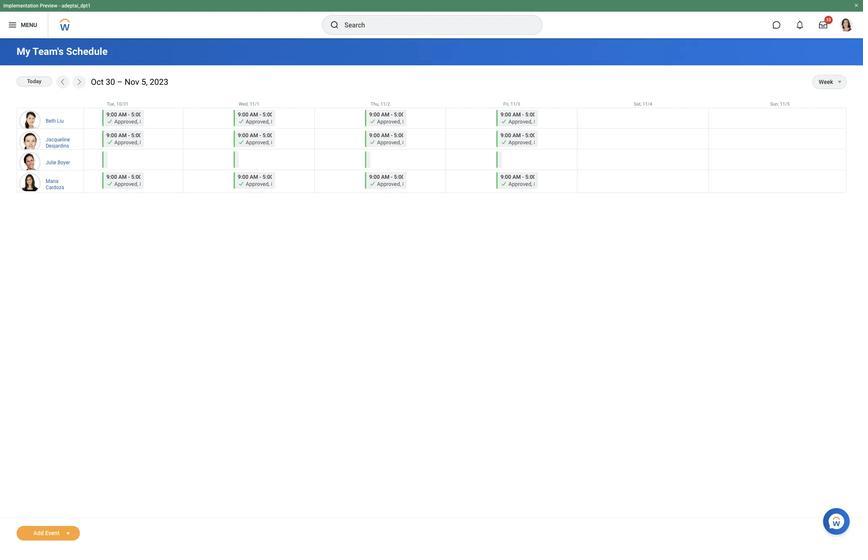 Task type: locate. For each thing, give the bounding box(es) containing it.
implementation preview -   adeptai_dpt1
[[3, 3, 91, 9]]

jacqueline desjardins link
[[46, 135, 77, 149]]

caret down image
[[835, 79, 845, 85], [63, 530, 73, 537]]

implementation
[[3, 3, 39, 9]]

5,
[[141, 77, 148, 87]]

oct 30 – nov 5, 2023
[[91, 77, 168, 87]]

schedule
[[66, 46, 108, 57]]

–
[[117, 77, 123, 87]]

notifications large image
[[796, 21, 804, 29]]

adeptai_dpt1
[[62, 3, 91, 9]]

julie
[[46, 160, 56, 166]]

30
[[106, 77, 115, 87]]

close environment banner image
[[854, 3, 859, 8]]

caret down image for week
[[835, 79, 845, 85]]

preview
[[40, 3, 57, 9]]

desjardins
[[46, 143, 69, 149]]

inbox large image
[[819, 21, 828, 29]]

profile logan mcneil image
[[840, 18, 853, 33]]

33 button
[[814, 16, 833, 34]]

caret down image right event
[[63, 530, 73, 537]]

beth liu
[[46, 118, 64, 124]]

team's
[[33, 46, 64, 57]]

1 vertical spatial caret down image
[[63, 530, 73, 537]]

oct
[[91, 77, 104, 87]]

liu
[[57, 118, 64, 124]]

maria cardoza link
[[46, 177, 77, 191]]

caret down image right week
[[835, 79, 845, 85]]

0 vertical spatial caret down image
[[835, 79, 845, 85]]

search image
[[330, 20, 340, 30]]

week
[[819, 79, 833, 85]]

1 horizontal spatial caret down image
[[835, 79, 845, 85]]

event
[[45, 530, 59, 536]]

week button
[[813, 75, 833, 89]]

caret down image for add event
[[63, 530, 73, 537]]

menu
[[21, 21, 37, 28]]

nov
[[125, 77, 139, 87]]

0 horizontal spatial caret down image
[[63, 530, 73, 537]]



Task type: vqa. For each thing, say whether or not it's contained in the screenshot.
the Employee's Photo (Logan McNeil) to the bottom
no



Task type: describe. For each thing, give the bounding box(es) containing it.
julie boyer link
[[46, 158, 70, 166]]

cardoza
[[46, 184, 64, 190]]

add event button
[[17, 526, 63, 541]]

julie boyer
[[46, 160, 70, 166]]

maria cardoza
[[46, 178, 64, 190]]

my
[[17, 46, 30, 57]]

-
[[59, 3, 60, 9]]

maria
[[46, 178, 58, 184]]

chevron right image
[[75, 78, 83, 86]]

jacqueline desjardins
[[46, 137, 70, 149]]

menu button
[[0, 12, 48, 38]]

add
[[33, 530, 44, 536]]

my team's schedule main content
[[0, 38, 863, 548]]

jacqueline
[[46, 137, 70, 142]]

today
[[27, 78, 41, 84]]

add event
[[33, 530, 59, 536]]

2023
[[150, 77, 168, 87]]

beth
[[46, 118, 56, 124]]

chevron left image
[[58, 78, 67, 86]]

boyer
[[58, 160, 70, 166]]

menu banner
[[0, 0, 863, 38]]

my team's schedule
[[17, 46, 108, 57]]

Search Workday  search field
[[345, 16, 525, 34]]

justify image
[[7, 20, 17, 30]]

33
[[826, 17, 831, 22]]

beth liu link
[[46, 116, 64, 124]]

today button
[[17, 76, 52, 86]]



